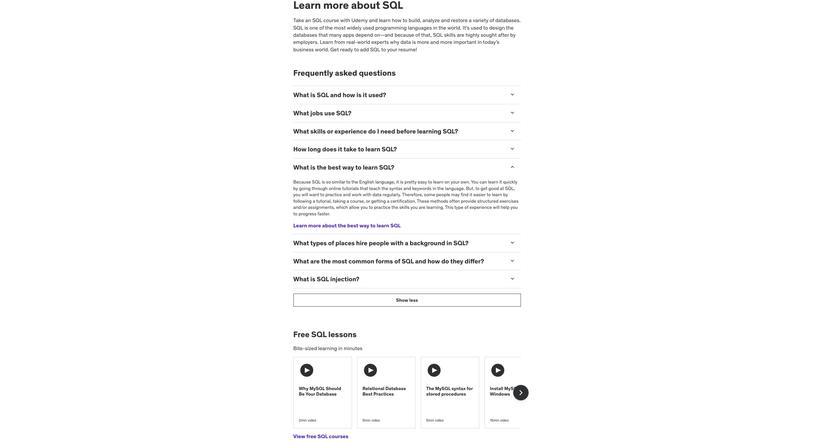 Task type: locate. For each thing, give the bounding box(es) containing it.
mysql for database
[[310, 386, 325, 392]]

1 vertical spatial people
[[369, 239, 389, 247]]

0 horizontal spatial 5min video
[[363, 419, 380, 423]]

1 vertical spatial experience
[[470, 205, 492, 211]]

and down pretty at the top of page
[[404, 186, 411, 191]]

you down course,
[[361, 205, 368, 211]]

6 what from the top
[[293, 257, 309, 265]]

that left many
[[319, 32, 328, 38]]

1 horizontal spatial data
[[401, 39, 411, 45]]

build,
[[409, 17, 422, 24]]

what for what is sql injection?
[[293, 276, 309, 283]]

relational
[[363, 386, 385, 392]]

0 horizontal spatial people
[[369, 239, 389, 247]]

learn up what types of places hire people with a background in sql? on the bottom of page
[[377, 222, 389, 229]]

learn down progress
[[293, 222, 307, 229]]

learn up english
[[363, 164, 378, 171]]

what for what jobs use sql?
[[293, 109, 309, 117]]

the up what is sql injection?
[[321, 257, 331, 265]]

1 horizontal spatial used
[[471, 24, 482, 31]]

learn down good
[[492, 192, 502, 198]]

of right forms
[[395, 257, 401, 265]]

0 vertical spatial small image
[[509, 240, 516, 246]]

sql,
[[505, 186, 515, 191]]

0 vertical spatial experience
[[335, 127, 367, 135]]

small image
[[509, 91, 516, 98], [509, 110, 516, 116], [509, 128, 516, 134], [509, 146, 516, 152], [509, 164, 516, 170]]

2 what from the top
[[293, 109, 309, 117]]

7 what from the top
[[293, 276, 309, 283]]

most up many
[[334, 24, 346, 31]]

1 5min video from the left
[[363, 419, 380, 423]]

in inside because sql is so similar to the english language, it is pretty easy to learn on your own. you can learn it quickly by going through online tutorials that teach the syntax and keywords in the language. but, to get good at sql, you will want to practice and work with data regularly. therefore, some people may find it easier to learn by following a tutorial, taking a course, or getting a certification. these methods often provide structured exercises and/or assignments, which allow you to practice the skills you are learning. this type of experience will help you to progress faster.
[[433, 186, 437, 191]]

what is sql and how is it used?
[[293, 91, 386, 99]]

how down background
[[428, 257, 440, 265]]

2 horizontal spatial mysql
[[505, 386, 520, 392]]

learning right before
[[417, 127, 442, 135]]

and up use
[[330, 91, 342, 99]]

by inside take an sql course with udemy and learn how to build, analyze and restore a variety of databases. sql is one of the most widely used programming languages in the world. it's used to design the databases that many apps depend on—and because of that, sql skills are highly sought after by employers. learn from real-world experts why data is more and more important in today's business world. get ready to add sql to your resume!
[[511, 32, 516, 38]]

mysql inside why mysql should be your database
[[310, 386, 325, 392]]

4 small image from the top
[[509, 146, 516, 152]]

2 5min from the left
[[427, 419, 434, 423]]

world. left get
[[315, 46, 329, 53]]

0 horizontal spatial how
[[343, 91, 355, 99]]

0 vertical spatial world.
[[448, 24, 462, 31]]

1 horizontal spatial with
[[363, 192, 372, 198]]

2 mysql from the left
[[436, 386, 451, 392]]

what
[[293, 91, 309, 99], [293, 109, 309, 117], [293, 127, 309, 135], [293, 164, 309, 171], [293, 239, 309, 247], [293, 257, 309, 265], [293, 276, 309, 283]]

with up widely
[[341, 17, 350, 24]]

practice
[[326, 192, 342, 198], [374, 205, 391, 211]]

2 small image from the top
[[509, 258, 516, 264]]

1 vertical spatial learning
[[318, 345, 337, 352]]

3 mysql from the left
[[505, 386, 520, 392]]

the down analyze
[[439, 24, 446, 31]]

1 5min from the left
[[363, 419, 371, 423]]

5min video
[[363, 419, 380, 423], [427, 419, 444, 423]]

more left important
[[441, 39, 453, 45]]

2min
[[299, 419, 307, 423]]

2 video from the left
[[372, 419, 380, 423]]

may
[[452, 192, 460, 198]]

mysql right the
[[436, 386, 451, 392]]

2 horizontal spatial by
[[511, 32, 516, 38]]

people inside because sql is so similar to the english language, it is pretty easy to learn on your own. you can learn it quickly by going through online tutorials that teach the syntax and keywords in the language. but, to get good at sql, you will want to practice and work with data regularly. therefore, some people may find it easier to learn by following a tutorial, taking a course, or getting a certification. these methods often provide structured exercises and/or assignments, which allow you to practice the skills you are learning. this type of experience will help you to progress faster.
[[437, 192, 450, 198]]

1 horizontal spatial are
[[419, 205, 426, 211]]

database right relational
[[386, 386, 406, 392]]

that
[[319, 32, 328, 38], [360, 186, 368, 191]]

1 what from the top
[[293, 91, 309, 99]]

1 vertical spatial that
[[360, 186, 368, 191]]

1 horizontal spatial 5min
[[427, 419, 434, 423]]

0 horizontal spatial best
[[328, 164, 341, 171]]

0 vertical spatial with
[[341, 17, 350, 24]]

on inside install mysql on windows
[[521, 386, 526, 392]]

a
[[469, 17, 472, 24], [313, 198, 315, 204], [347, 198, 349, 204], [387, 198, 390, 204], [405, 239, 409, 247]]

questions
[[359, 68, 396, 78]]

taking
[[333, 198, 346, 204]]

want
[[310, 192, 319, 198]]

learn down what skills or experience do i need before learning sql?
[[366, 146, 381, 153]]

1 horizontal spatial by
[[504, 192, 508, 198]]

1 horizontal spatial experience
[[470, 205, 492, 211]]

used
[[363, 24, 374, 31], [471, 24, 482, 31]]

of right types
[[328, 239, 334, 247]]

sql up through at the top left of page
[[312, 179, 321, 185]]

or inside because sql is so similar to the english language, it is pretty easy to learn on your own. you can learn it quickly by going through online tutorials that teach the syntax and keywords in the language. but, to get good at sql, you will want to practice and work with data regularly. therefore, some people may find it easier to learn by following a tutorial, taking a course, or getting a certification. these methods often provide structured exercises and/or assignments, which allow you to practice the skills you are learning. this type of experience will help you to progress faster.
[[366, 198, 370, 204]]

mysql right install
[[505, 386, 520, 392]]

a inside take an sql course with udemy and learn how to build, analyze and restore a variety of databases. sql is one of the most widely used programming languages in the world. it's used to design the databases that many apps depend on—and because of that, sql skills are highly sought after by employers. learn from real-world experts why data is more and more important in today's business world. get ready to add sql to your resume!
[[469, 17, 472, 24]]

5min video for relational database best practices
[[363, 419, 380, 423]]

experience down structured
[[470, 205, 492, 211]]

data inside because sql is so similar to the english language, it is pretty easy to learn on your own. you can learn it quickly by going through online tutorials that teach the syntax and keywords in the language. but, to get good at sql, you will want to practice and work with data regularly. therefore, some people may find it easier to learn by following a tutorial, taking a course, or getting a certification. these methods often provide structured exercises and/or assignments, which allow you to practice the skills you are learning. this type of experience will help you to progress faster.
[[373, 192, 382, 198]]

will
[[302, 192, 308, 198], [493, 205, 500, 211]]

ready
[[340, 46, 353, 53]]

an
[[306, 17, 311, 24]]

2 5min video from the left
[[427, 419, 444, 423]]

0 horizontal spatial 5min
[[363, 419, 371, 423]]

0 horizontal spatial syntax
[[390, 186, 403, 191]]

allow
[[349, 205, 360, 211]]

by right after
[[511, 32, 516, 38]]

following
[[293, 198, 312, 204]]

3 small image from the top
[[509, 276, 516, 282]]

5 small image from the top
[[509, 164, 516, 170]]

1 mysql from the left
[[310, 386, 325, 392]]

1 horizontal spatial that
[[360, 186, 368, 191]]

what jobs use sql? button
[[293, 109, 504, 117]]

0 vertical spatial that
[[319, 32, 328, 38]]

small image for sql?
[[509, 240, 516, 246]]

1 vertical spatial world.
[[315, 46, 329, 53]]

or down use
[[327, 127, 333, 135]]

people
[[437, 192, 450, 198], [369, 239, 389, 247]]

but,
[[466, 186, 475, 191]]

employers.
[[293, 39, 319, 45]]

1 vertical spatial how
[[343, 91, 355, 99]]

in down analyze
[[433, 24, 438, 31]]

your
[[387, 46, 397, 53], [451, 179, 460, 185]]

0 horizontal spatial world.
[[315, 46, 329, 53]]

1 vertical spatial skills
[[311, 127, 326, 135]]

1 horizontal spatial how
[[392, 17, 402, 24]]

languages
[[408, 24, 432, 31]]

and right the 'udemy'
[[369, 17, 378, 24]]

practices
[[374, 392, 394, 397]]

1 horizontal spatial will
[[493, 205, 500, 211]]

1 horizontal spatial skills
[[400, 205, 410, 211]]

1 horizontal spatial way
[[360, 222, 369, 229]]

2 horizontal spatial with
[[391, 239, 404, 247]]

0 horizontal spatial practice
[[326, 192, 342, 198]]

how up 'programming' on the top left
[[392, 17, 402, 24]]

1 horizontal spatial learn
[[320, 39, 333, 45]]

in left 'minutes'
[[339, 345, 343, 352]]

1 vertical spatial practice
[[374, 205, 391, 211]]

are down these
[[419, 205, 426, 211]]

with inside take an sql course with udemy and learn how to build, analyze and restore a variety of databases. sql is one of the most widely used programming languages in the world. it's used to design the databases that many apps depend on—and because of that, sql skills are highly sought after by employers. learn from real-world experts why data is more and more important in today's business world. get ready to add sql to your resume!
[[341, 17, 350, 24]]

work
[[352, 192, 362, 198]]

the right about
[[338, 222, 346, 229]]

2 vertical spatial skills
[[400, 205, 410, 211]]

experience
[[335, 127, 367, 135], [470, 205, 492, 211]]

show less
[[396, 297, 418, 303]]

video for relational database best practices
[[372, 419, 380, 423]]

0 vertical spatial skills
[[444, 32, 456, 38]]

mysql right why
[[310, 386, 325, 392]]

of
[[490, 17, 495, 24], [320, 24, 324, 31], [416, 32, 420, 38], [465, 205, 469, 211], [328, 239, 334, 247], [395, 257, 401, 265]]

on right windows
[[521, 386, 526, 392]]

it up at
[[500, 179, 502, 185]]

0 vertical spatial how
[[392, 17, 402, 24]]

carousel element
[[293, 358, 543, 429]]

small image
[[509, 240, 516, 246], [509, 258, 516, 264], [509, 276, 516, 282]]

1 video from the left
[[308, 419, 317, 423]]

learn
[[379, 17, 391, 24], [366, 146, 381, 153], [363, 164, 378, 171], [434, 179, 444, 185], [488, 179, 499, 185], [492, 192, 502, 198], [377, 222, 389, 229]]

practice down 'getting'
[[374, 205, 391, 211]]

0 horizontal spatial data
[[373, 192, 382, 198]]

small image for what skills or experience do i need before learning sql?
[[509, 128, 516, 134]]

what types of places hire people with a background in sql?
[[293, 239, 469, 247]]

syntax inside because sql is so similar to the english language, it is pretty easy to learn on your own. you can learn it quickly by going through online tutorials that teach the syntax and keywords in the language. but, to get good at sql, you will want to practice and work with data regularly. therefore, some people may find it easier to learn by following a tutorial, taking a course, or getting a certification. these methods often provide structured exercises and/or assignments, which allow you to practice the skills you are learning. this type of experience will help you to progress faster.
[[390, 186, 403, 191]]

0 vertical spatial do
[[368, 127, 376, 135]]

used up depend
[[363, 24, 374, 31]]

skills inside take an sql course with udemy and learn how to build, analyze and restore a variety of databases. sql is one of the most widely used programming languages in the world. it's used to design the databases that many apps depend on—and because of that, sql skills are highly sought after by employers. learn from real-world experts why data is more and more important in today's business world. get ready to add sql to your resume!
[[444, 32, 456, 38]]

do left they
[[442, 257, 449, 265]]

are up important
[[457, 32, 465, 38]]

0 vertical spatial or
[[327, 127, 333, 135]]

skills inside because sql is so similar to the english language, it is pretty easy to learn on your own. you can learn it quickly by going through online tutorials that teach the syntax and keywords in the language. but, to get good at sql, you will want to practice and work with data regularly. therefore, some people may find it easier to learn by following a tutorial, taking a course, or getting a certification. these methods often provide structured exercises and/or assignments, which allow you to practice the skills you are learning. this type of experience will help you to progress faster.
[[400, 205, 410, 211]]

english
[[359, 179, 375, 185]]

1 vertical spatial will
[[493, 205, 500, 211]]

minutes
[[344, 345, 363, 352]]

0 vertical spatial data
[[401, 39, 411, 45]]

is left pretty at the top of page
[[400, 179, 404, 185]]

0 vertical spatial learning
[[417, 127, 442, 135]]

1 vertical spatial with
[[363, 192, 372, 198]]

some
[[424, 192, 435, 198]]

3 video from the left
[[435, 419, 444, 423]]

to up "tutorial,"
[[320, 192, 325, 198]]

what for what is sql and how is it used?
[[293, 91, 309, 99]]

5min video down best
[[363, 419, 380, 423]]

0 horizontal spatial more
[[308, 222, 321, 229]]

learn inside take an sql course with udemy and learn how to build, analyze and restore a variety of databases. sql is one of the most widely used programming languages in the world. it's used to design the databases that many apps depend on—and because of that, sql skills are highly sought after by employers. learn from real-world experts why data is more and more important in today's business world. get ready to add sql to your resume!
[[320, 39, 333, 45]]

with down teach
[[363, 192, 372, 198]]

skills down certification.
[[400, 205, 410, 211]]

5min down the "stored"
[[427, 419, 434, 423]]

many
[[329, 32, 342, 38]]

mysql inside install mysql on windows
[[505, 386, 520, 392]]

to up tutorials
[[347, 179, 351, 185]]

1 vertical spatial small image
[[509, 258, 516, 264]]

1 horizontal spatial people
[[437, 192, 450, 198]]

4 video from the left
[[500, 419, 509, 423]]

get
[[331, 46, 339, 53]]

1 horizontal spatial syntax
[[452, 386, 466, 392]]

0 horizontal spatial learn
[[293, 222, 307, 229]]

5 what from the top
[[293, 239, 309, 247]]

4 what from the top
[[293, 164, 309, 171]]

depend
[[356, 32, 373, 38]]

bite-sized learning in minutes
[[293, 345, 363, 352]]

way up similar
[[343, 164, 354, 171]]

view free sql courses link
[[293, 429, 349, 444]]

will left help
[[493, 205, 500, 211]]

udemy
[[352, 17, 368, 24]]

0 horizontal spatial your
[[387, 46, 397, 53]]

1 vertical spatial or
[[366, 198, 370, 204]]

0 vertical spatial your
[[387, 46, 397, 53]]

experts
[[372, 39, 389, 45]]

best
[[328, 164, 341, 171], [347, 222, 358, 229]]

with
[[341, 17, 350, 24], [363, 192, 372, 198], [391, 239, 404, 247]]

learning down the free sql lessons
[[318, 345, 337, 352]]

0 horizontal spatial database
[[316, 392, 337, 397]]

and down background
[[415, 257, 426, 265]]

1 small image from the top
[[509, 91, 516, 98]]

why mysql should be your database
[[299, 386, 341, 397]]

best down allow
[[347, 222, 358, 229]]

types
[[311, 239, 327, 247]]

the
[[427, 386, 434, 392]]

so
[[326, 179, 331, 185]]

important
[[454, 39, 477, 45]]

you up following
[[293, 192, 301, 198]]

video right 15min
[[500, 419, 509, 423]]

the down certification.
[[392, 205, 399, 211]]

0 vertical spatial best
[[328, 164, 341, 171]]

what is sql injection?
[[293, 276, 360, 283]]

0 horizontal spatial that
[[319, 32, 328, 38]]

before
[[397, 127, 416, 135]]

1 horizontal spatial or
[[366, 198, 370, 204]]

small image for do
[[509, 258, 516, 264]]

people up methods
[[437, 192, 450, 198]]

mysql inside the mysql syntax for stored procedures
[[436, 386, 451, 392]]

learning.
[[427, 205, 444, 211]]

learn more about the best way to learn sql link
[[293, 222, 401, 229]]

sql up what types of places hire people with a background in sql? dropdown button
[[391, 222, 401, 229]]

2min video
[[299, 419, 317, 423]]

0 vertical spatial people
[[437, 192, 450, 198]]

2 vertical spatial are
[[311, 257, 320, 265]]

2 small image from the top
[[509, 110, 516, 116]]

in up they
[[447, 239, 452, 247]]

0 vertical spatial most
[[334, 24, 346, 31]]

practice down online
[[326, 192, 342, 198]]

1 vertical spatial data
[[373, 192, 382, 198]]

1 vertical spatial syntax
[[452, 386, 466, 392]]

best up similar
[[328, 164, 341, 171]]

0 horizontal spatial skills
[[311, 127, 326, 135]]

databases.
[[496, 17, 521, 24]]

your down why
[[387, 46, 397, 53]]

0 horizontal spatial by
[[293, 186, 298, 191]]

a down regularly.
[[387, 198, 390, 204]]

experience up take
[[335, 127, 367, 135]]

syntax
[[390, 186, 403, 191], [452, 386, 466, 392]]

and down that,
[[431, 39, 439, 45]]

world. down restore
[[448, 24, 462, 31]]

1 horizontal spatial 5min video
[[427, 419, 444, 423]]

sql right that,
[[433, 32, 443, 38]]

sql?
[[336, 109, 352, 117], [443, 127, 458, 135], [382, 146, 397, 153], [379, 164, 395, 171], [454, 239, 469, 247]]

5min for relational database best practices
[[363, 419, 371, 423]]

that inside because sql is so similar to the english language, it is pretty easy to learn on your own. you can learn it quickly by going through online tutorials that teach the syntax and keywords in the language. but, to get good at sql, you will want to practice and work with data regularly. therefore, some people may find it easier to learn by following a tutorial, taking a course, or getting a certification. these methods often provide structured exercises and/or assignments, which allow you to practice the skills you are learning. this type of experience will help you to progress faster.
[[360, 186, 368, 191]]

more down that,
[[417, 39, 429, 45]]

more down progress
[[308, 222, 321, 229]]

learning
[[417, 127, 442, 135], [318, 345, 337, 352]]

1 used from the left
[[363, 24, 374, 31]]

small image for what jobs use sql?
[[509, 110, 516, 116]]

on inside because sql is so similar to the english language, it is pretty easy to learn on your own. you can learn it quickly by going through online tutorials that teach the syntax and keywords in the language. but, to get good at sql, you will want to practice and work with data regularly. therefore, some people may find it easier to learn by following a tutorial, taking a course, or getting a certification. these methods often provide structured exercises and/or assignments, which allow you to practice the skills you are learning. this type of experience will help you to progress faster.
[[445, 179, 450, 185]]

hire
[[356, 239, 368, 247]]

widely
[[347, 24, 362, 31]]

1 vertical spatial do
[[442, 257, 449, 265]]

1 horizontal spatial learning
[[417, 127, 442, 135]]

5min down best
[[363, 419, 371, 423]]

0 horizontal spatial will
[[302, 192, 308, 198]]

0 vertical spatial on
[[445, 179, 450, 185]]

1 horizontal spatial database
[[386, 386, 406, 392]]

1 vertical spatial your
[[451, 179, 460, 185]]

1 horizontal spatial mysql
[[436, 386, 451, 392]]

1 vertical spatial best
[[347, 222, 358, 229]]

sql down experts
[[370, 46, 380, 53]]

sql up one
[[312, 17, 322, 24]]

2 vertical spatial small image
[[509, 276, 516, 282]]

apps
[[343, 32, 354, 38]]

find
[[461, 192, 469, 198]]

it right language, on the top of page
[[397, 179, 399, 185]]

3 small image from the top
[[509, 128, 516, 134]]

0 vertical spatial by
[[511, 32, 516, 38]]

1 vertical spatial learn
[[293, 222, 307, 229]]

1 small image from the top
[[509, 240, 516, 246]]

in
[[433, 24, 438, 31], [478, 39, 482, 45], [433, 186, 437, 191], [447, 239, 452, 247], [339, 345, 343, 352]]

is
[[305, 24, 308, 31], [412, 39, 416, 45], [311, 91, 316, 99], [357, 91, 362, 99], [311, 164, 316, 171], [322, 179, 325, 185], [400, 179, 404, 185], [311, 276, 316, 283]]

asked
[[335, 68, 357, 78]]

0 horizontal spatial mysql
[[310, 386, 325, 392]]

install
[[490, 386, 504, 392]]

1 vertical spatial are
[[419, 205, 426, 211]]

most up injection?
[[332, 257, 347, 265]]

15min video
[[490, 419, 509, 423]]

your
[[306, 392, 315, 397]]

today's
[[483, 39, 500, 45]]

0 horizontal spatial way
[[343, 164, 354, 171]]

experience inside because sql is so similar to the english language, it is pretty easy to learn on your own. you can learn it quickly by going through online tutorials that teach the syntax and keywords in the language. but, to get good at sql, you will want to practice and work with data regularly. therefore, some people may find it easier to learn by following a tutorial, taking a course, or getting a certification. these methods often provide structured exercises and/or assignments, which allow you to practice the skills you are learning. this type of experience will help you to progress faster.
[[470, 205, 492, 211]]

2 horizontal spatial how
[[428, 257, 440, 265]]

video for the mysql syntax for stored procedures
[[435, 419, 444, 423]]

1 vertical spatial by
[[293, 186, 298, 191]]

background
[[410, 239, 445, 247]]

0 horizontal spatial on
[[445, 179, 450, 185]]

therefore,
[[402, 192, 423, 198]]

1 horizontal spatial on
[[521, 386, 526, 392]]

to right the easy
[[428, 179, 432, 185]]

language.
[[445, 186, 465, 191]]

more
[[417, 39, 429, 45], [441, 39, 453, 45], [308, 222, 321, 229]]

skills up important
[[444, 32, 456, 38]]

it left take
[[338, 146, 342, 153]]

it
[[363, 91, 367, 99], [338, 146, 342, 153], [397, 179, 399, 185], [500, 179, 502, 185], [470, 192, 473, 198]]

how inside take an sql course with udemy and learn how to build, analyze and restore a variety of databases. sql is one of the most widely used programming languages in the world. it's used to design the databases that many apps depend on—and because of that, sql skills are highly sought after by employers. learn from real-world experts why data is more and more important in today's business world. get ready to add sql to your resume!
[[392, 17, 402, 24]]

3 what from the top
[[293, 127, 309, 135]]

people right 'hire'
[[369, 239, 389, 247]]

2 horizontal spatial skills
[[444, 32, 456, 38]]



Task type: vqa. For each thing, say whether or not it's contained in the screenshot.
getting
yes



Task type: describe. For each thing, give the bounding box(es) containing it.
the mysql syntax for stored procedures
[[427, 386, 473, 397]]

2 vertical spatial with
[[391, 239, 404, 247]]

to right take
[[358, 146, 364, 153]]

analyze
[[423, 17, 440, 24]]

video for install mysql on windows
[[500, 419, 509, 423]]

0 horizontal spatial learning
[[318, 345, 337, 352]]

to down and/or
[[293, 211, 298, 217]]

small image for what is sql and how is it used?
[[509, 91, 516, 98]]

to up structured
[[487, 192, 491, 198]]

need
[[381, 127, 395, 135]]

video for why mysql should be your database
[[308, 419, 317, 423]]

restore
[[451, 17, 468, 24]]

at
[[500, 186, 504, 191]]

syntax inside the mysql syntax for stored procedures
[[452, 386, 466, 392]]

does
[[322, 146, 337, 153]]

programming
[[376, 24, 407, 31]]

a up what are the most common forms of sql and how do they differ? dropdown button
[[405, 239, 409, 247]]

it's
[[463, 24, 470, 31]]

1 horizontal spatial do
[[442, 257, 449, 265]]

should
[[326, 386, 341, 392]]

0 vertical spatial will
[[302, 192, 308, 198]]

1 vertical spatial most
[[332, 257, 347, 265]]

these
[[417, 198, 429, 204]]

that,
[[421, 32, 432, 38]]

through
[[312, 186, 328, 191]]

to down 'getting'
[[369, 205, 373, 211]]

small image for how long does it take to learn sql?
[[509, 146, 516, 152]]

of down languages
[[416, 32, 420, 38]]

use
[[325, 109, 335, 117]]

is left so
[[322, 179, 325, 185]]

learn up good
[[488, 179, 499, 185]]

the up methods
[[438, 186, 444, 191]]

what is sql injection? button
[[293, 276, 504, 283]]

the down language, on the top of page
[[382, 186, 388, 191]]

take
[[293, 17, 304, 24]]

sql up what jobs use sql?
[[317, 91, 329, 99]]

data inside take an sql course with udemy and learn how to build, analyze and restore a variety of databases. sql is one of the most widely used programming languages in the world. it's used to design the databases that many apps depend on—and because of that, sql skills are highly sought after by employers. learn from real-world experts why data is more and more important in today's business world. get ready to add sql to your resume!
[[401, 39, 411, 45]]

stored
[[427, 392, 441, 397]]

1 horizontal spatial more
[[417, 39, 429, 45]]

what is sql and how is it used? button
[[293, 91, 504, 99]]

is up jobs
[[311, 91, 316, 99]]

you
[[471, 179, 479, 185]]

small image for what is the best way to learn sql?
[[509, 164, 516, 170]]

take
[[344, 146, 357, 153]]

what for what is the best way to learn sql?
[[293, 164, 309, 171]]

view free sql courses
[[293, 433, 349, 440]]

0 horizontal spatial experience
[[335, 127, 367, 135]]

of right one
[[320, 24, 324, 31]]

your inside because sql is so similar to the english language, it is pretty easy to learn on your own. you can learn it quickly by going through online tutorials that teach the syntax and keywords in the language. but, to get good at sql, you will want to practice and work with data regularly. therefore, some people may find it easier to learn by following a tutorial, taking a course, or getting a certification. these methods often provide structured exercises and/or assignments, which allow you to practice the skills you are learning. this type of experience will help you to progress faster.
[[451, 179, 460, 185]]

certification.
[[391, 198, 416, 204]]

it left used?
[[363, 91, 367, 99]]

get
[[481, 186, 488, 191]]

sql right free
[[318, 433, 328, 440]]

1 horizontal spatial best
[[347, 222, 358, 229]]

why
[[299, 386, 309, 392]]

of inside because sql is so similar to the english language, it is pretty easy to learn on your own. you can learn it quickly by going through online tutorials that teach the syntax and keywords in the language. but, to get good at sql, you will want to practice and work with data regularly. therefore, some people may find it easier to learn by following a tutorial, taking a course, or getting a certification. these methods often provide structured exercises and/or assignments, which allow you to practice the skills you are learning. this type of experience will help you to progress faster.
[[465, 205, 469, 211]]

what is the best way to learn sql? button
[[293, 164, 504, 171]]

2 horizontal spatial more
[[441, 39, 453, 45]]

sql inside because sql is so similar to the english language, it is pretty easy to learn on your own. you can learn it quickly by going through online tutorials that teach the syntax and keywords in the language. but, to get good at sql, you will want to practice and work with data regularly. therefore, some people may find it easier to learn by following a tutorial, taking a course, or getting a certification. these methods often provide structured exercises and/or assignments, which allow you to practice the skills you are learning. this type of experience will help you to progress faster.
[[312, 179, 321, 185]]

resume!
[[399, 46, 417, 53]]

you down exercises
[[511, 205, 518, 211]]

be
[[299, 392, 305, 397]]

and down tutorials
[[343, 192, 351, 198]]

to up english
[[356, 164, 362, 171]]

which
[[336, 205, 348, 211]]

5min for the mysql syntax for stored procedures
[[427, 419, 434, 423]]

online
[[329, 186, 341, 191]]

what are the most common forms of sql and how do they differ? button
[[293, 257, 504, 265]]

on—and
[[375, 32, 394, 38]]

what for what types of places hire people with a background in sql?
[[293, 239, 309, 247]]

install mysql on windows
[[490, 386, 526, 397]]

sql left injection?
[[317, 276, 329, 283]]

to left build,
[[403, 17, 408, 24]]

is up because
[[311, 164, 316, 171]]

0 vertical spatial way
[[343, 164, 354, 171]]

to up what types of places hire people with a background in sql? on the bottom of page
[[371, 222, 376, 229]]

a up which at the top of page
[[347, 198, 349, 204]]

because
[[293, 179, 311, 185]]

0 vertical spatial practice
[[326, 192, 342, 198]]

highly
[[466, 32, 480, 38]]

is up resume!
[[412, 39, 416, 45]]

going
[[299, 186, 311, 191]]

0 horizontal spatial are
[[311, 257, 320, 265]]

best
[[363, 392, 373, 397]]

learn up some
[[434, 179, 444, 185]]

often
[[450, 198, 460, 204]]

are inside because sql is so similar to the english language, it is pretty easy to learn on your own. you can learn it quickly by going through online tutorials that teach the syntax and keywords in the language. but, to get good at sql, you will want to practice and work with data regularly. therefore, some people may find it easier to learn by following a tutorial, taking a course, or getting a certification. these methods often provide structured exercises and/or assignments, which allow you to practice the skills you are learning. this type of experience will help you to progress faster.
[[419, 205, 426, 211]]

the up tutorials
[[352, 179, 358, 185]]

help
[[501, 205, 510, 211]]

are inside take an sql course with udemy and learn how to build, analyze and restore a variety of databases. sql is one of the most widely used programming languages in the world. it's used to design the databases that many apps depend on—and because of that, sql skills are highly sought after by employers. learn from real-world experts why data is more and more important in today's business world. get ready to add sql to your resume!
[[457, 32, 465, 38]]

what for what are the most common forms of sql and how do they differ?
[[293, 257, 309, 265]]

most inside take an sql course with udemy and learn how to build, analyze and restore a variety of databases. sql is one of the most widely used programming languages in the world. it's used to design the databases that many apps depend on—and because of that, sql skills are highly sought after by employers. learn from real-world experts why data is more and more important in today's business world. get ready to add sql to your resume!
[[334, 24, 346, 31]]

bite-
[[293, 345, 305, 352]]

what skills or experience do i need before learning sql?
[[293, 127, 458, 135]]

it right 'find'
[[470, 192, 473, 198]]

frequently
[[293, 68, 333, 78]]

mysql for procedures
[[436, 386, 451, 392]]

sql down what types of places hire people with a background in sql? dropdown button
[[402, 257, 414, 265]]

sql down take
[[293, 24, 303, 31]]

to down experts
[[381, 46, 386, 53]]

keywords
[[413, 186, 432, 191]]

free sql lessons
[[293, 330, 357, 340]]

0 horizontal spatial do
[[368, 127, 376, 135]]

to up sought
[[484, 24, 488, 31]]

what types of places hire people with a background in sql? button
[[293, 239, 504, 247]]

forms
[[376, 257, 393, 265]]

5min video for the mysql syntax for stored procedures
[[427, 419, 444, 423]]

2 used from the left
[[471, 24, 482, 31]]

how
[[293, 146, 307, 153]]

0 horizontal spatial or
[[327, 127, 333, 135]]

lessons
[[329, 330, 357, 340]]

progress
[[299, 211, 317, 217]]

type
[[455, 205, 464, 211]]

the down the databases.
[[506, 24, 514, 31]]

learn more about the best way to learn sql
[[293, 222, 401, 229]]

frequently asked questions
[[293, 68, 396, 78]]

is left injection?
[[311, 276, 316, 283]]

procedures
[[442, 392, 466, 397]]

to left get
[[476, 186, 480, 191]]

sized
[[305, 345, 317, 352]]

common
[[349, 257, 375, 265]]

course,
[[350, 198, 365, 204]]

places
[[336, 239, 355, 247]]

the down course
[[325, 24, 333, 31]]

to left add
[[354, 46, 359, 53]]

is up databases
[[305, 24, 308, 31]]

one
[[310, 24, 318, 31]]

and/or
[[293, 205, 307, 211]]

sought
[[481, 32, 497, 38]]

after
[[498, 32, 509, 38]]

1 horizontal spatial world.
[[448, 24, 462, 31]]

is left used?
[[357, 91, 362, 99]]

courses
[[329, 433, 349, 440]]

design
[[490, 24, 505, 31]]

the up so
[[317, 164, 327, 171]]

databases
[[293, 32, 318, 38]]

of up design on the right top
[[490, 17, 495, 24]]

learn inside take an sql course with udemy and learn how to build, analyze and restore a variety of databases. sql is one of the most widely used programming languages in the world. it's used to design the databases that many apps depend on—and because of that, sql skills are highly sought after by employers. learn from real-world experts why data is more and more important in today's business world. get ready to add sql to your resume!
[[379, 17, 391, 24]]

business
[[293, 46, 314, 53]]

that inside take an sql course with udemy and learn how to build, analyze and restore a variety of databases. sql is one of the most widely used programming languages in the world. it's used to design the databases that many apps depend on—and because of that, sql skills are highly sought after by employers. learn from real-world experts why data is more and more important in today's business world. get ready to add sql to your resume!
[[319, 32, 328, 38]]

2 vertical spatial by
[[504, 192, 508, 198]]

2 vertical spatial how
[[428, 257, 440, 265]]

this
[[445, 205, 454, 211]]

can
[[480, 179, 487, 185]]

1 horizontal spatial practice
[[374, 205, 391, 211]]

sql up sized
[[311, 330, 327, 340]]

provide
[[461, 198, 477, 204]]

windows
[[490, 392, 510, 397]]

because sql is so similar to the english language, it is pretty easy to learn on your own. you can learn it quickly by going through online tutorials that teach the syntax and keywords in the language. but, to get good at sql, you will want to practice and work with data regularly. therefore, some people may find it easier to learn by following a tutorial, taking a course, or getting a certification. these methods often provide structured exercises and/or assignments, which allow you to practice the skills you are learning. this type of experience will help you to progress faster.
[[293, 179, 519, 217]]

i
[[377, 127, 379, 135]]

exercises
[[500, 198, 519, 204]]

next image
[[516, 388, 526, 398]]

and left restore
[[441, 17, 450, 24]]

injection?
[[330, 276, 360, 283]]

own.
[[461, 179, 470, 185]]

your inside take an sql course with udemy and learn how to build, analyze and restore a variety of databases. sql is one of the most widely used programming languages in the world. it's used to design the databases that many apps depend on—and because of that, sql skills are highly sought after by employers. learn from real-world experts why data is more and more important in today's business world. get ready to add sql to your resume!
[[387, 46, 397, 53]]

database inside why mysql should be your database
[[316, 392, 337, 397]]

real-
[[347, 39, 358, 45]]

what for what skills or experience do i need before learning sql?
[[293, 127, 309, 135]]

database inside relational database best practices
[[386, 386, 406, 392]]

take an sql course with udemy and learn how to build, analyze and restore a variety of databases. sql is one of the most widely used programming languages in the world. it's used to design the databases that many apps depend on—and because of that, sql skills are highly sought after by employers. learn from real-world experts why data is more and more important in today's business world. get ready to add sql to your resume!
[[293, 17, 521, 53]]

less
[[410, 297, 418, 303]]

for
[[467, 386, 473, 392]]

in down highly
[[478, 39, 482, 45]]

with inside because sql is so similar to the english language, it is pretty easy to learn on your own. you can learn it quickly by going through online tutorials that teach the syntax and keywords in the language. but, to get good at sql, you will want to practice and work with data regularly. therefore, some people may find it easier to learn by following a tutorial, taking a course, or getting a certification. these methods often provide structured exercises and/or assignments, which allow you to practice the skills you are learning. this type of experience will help you to progress faster.
[[363, 192, 372, 198]]

1 vertical spatial way
[[360, 222, 369, 229]]

methods
[[431, 198, 449, 204]]

you down these
[[411, 205, 418, 211]]

a down want
[[313, 198, 315, 204]]



